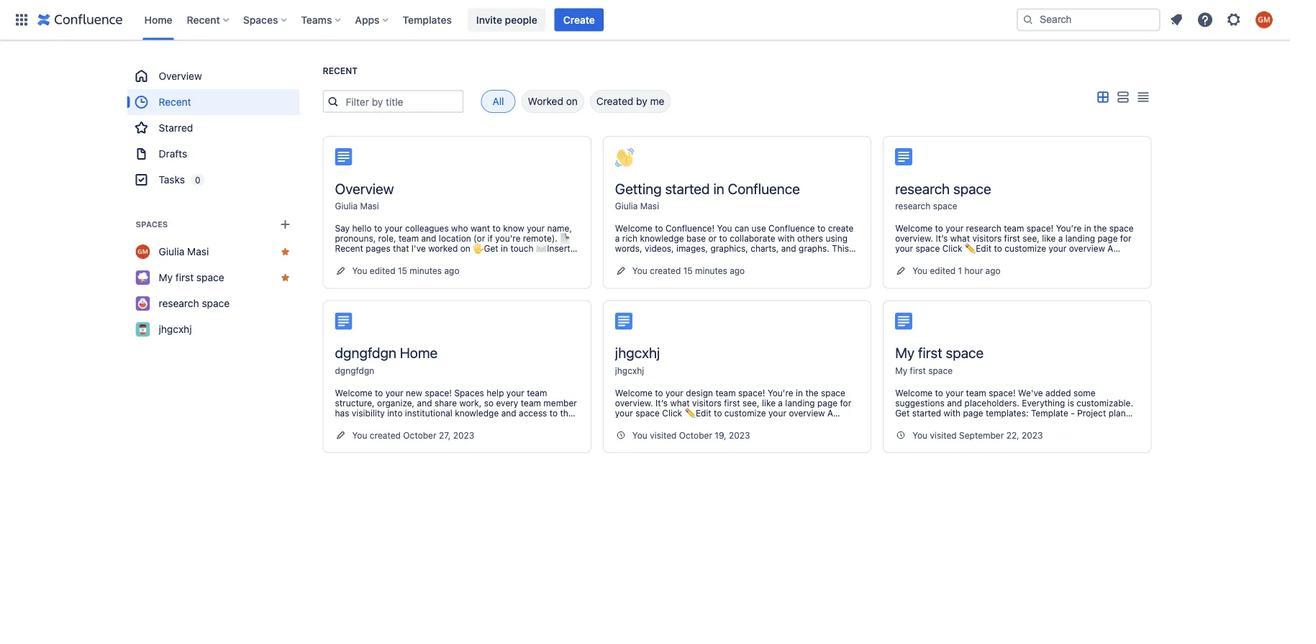 Task type: vqa. For each thing, say whether or not it's contained in the screenshot.
2nd visited from the right
yes



Task type: locate. For each thing, give the bounding box(es) containing it.
0 horizontal spatial spaces
[[136, 220, 168, 229]]

1 2023 from the left
[[453, 430, 474, 440]]

first for my first space my first space
[[918, 344, 943, 361]]

visited for first
[[930, 430, 957, 440]]

1 october from the left
[[403, 430, 437, 440]]

1 vertical spatial first
[[918, 344, 943, 361]]

2 vertical spatial research
[[159, 298, 199, 309]]

visited left september
[[930, 430, 957, 440]]

visited for jhgcxhj
[[650, 430, 677, 440]]

research space link up 'you edited 1 hour ago' on the top right of page
[[896, 201, 958, 211]]

worked on
[[528, 95, 578, 107]]

ago
[[444, 266, 460, 276], [730, 266, 745, 276], [986, 266, 1001, 276]]

1 vertical spatial jhgcxhj
[[615, 344, 660, 361]]

getting started in confluence giulia masi
[[615, 180, 800, 211]]

minutes for masi
[[410, 266, 442, 276]]

0 vertical spatial first
[[175, 272, 194, 284]]

all button
[[481, 90, 516, 113]]

you for giulia
[[352, 266, 367, 276]]

0 vertical spatial home
[[144, 14, 172, 26]]

1 horizontal spatial page image
[[615, 313, 633, 330]]

page image up my first space my first space
[[896, 313, 913, 330]]

recent up starred
[[159, 96, 191, 108]]

my first space link
[[127, 265, 300, 291], [896, 366, 953, 376]]

:wave: image
[[615, 148, 634, 167]]

you visited september 22, 2023
[[913, 430, 1043, 440]]

0 vertical spatial page image
[[896, 148, 913, 166]]

2 vertical spatial first
[[910, 366, 926, 376]]

2 october from the left
[[679, 430, 713, 440]]

tab list
[[464, 90, 671, 113]]

1 vertical spatial research
[[896, 201, 931, 211]]

page image up jhgcxhj jhgcxhj
[[615, 313, 633, 330]]

0 vertical spatial jhgcxhj
[[159, 324, 192, 335]]

invite people button
[[468, 8, 546, 31]]

0 vertical spatial my
[[159, 272, 173, 284]]

me
[[650, 95, 665, 107]]

1 horizontal spatial 15
[[684, 266, 693, 276]]

drafts link
[[127, 141, 300, 167]]

list image
[[1115, 89, 1132, 106]]

0 vertical spatial research space link
[[896, 201, 958, 211]]

0 vertical spatial spaces
[[243, 14, 278, 26]]

1 horizontal spatial visited
[[930, 430, 957, 440]]

2 horizontal spatial masi
[[640, 201, 659, 211]]

started
[[665, 180, 710, 197]]

0 horizontal spatial 2023
[[453, 430, 474, 440]]

2 horizontal spatial page image
[[896, 313, 913, 330]]

confluence image
[[37, 11, 123, 28], [37, 11, 123, 28]]

1 vertical spatial home
[[400, 344, 438, 361]]

invite people
[[476, 14, 537, 26]]

0 vertical spatial jhgcxhj link
[[127, 317, 300, 343]]

create link
[[555, 8, 604, 31]]

1 horizontal spatial home
[[400, 344, 438, 361]]

edited for space
[[930, 266, 956, 276]]

recent inside dropdown button
[[187, 14, 220, 26]]

1 horizontal spatial masi
[[360, 201, 379, 211]]

1 edited from the left
[[370, 266, 396, 276]]

october for home
[[403, 430, 437, 440]]

my for my first space
[[159, 272, 173, 284]]

spaces
[[243, 14, 278, 26], [136, 220, 168, 229]]

overview
[[159, 70, 202, 82], [335, 180, 394, 197]]

1
[[958, 266, 962, 276]]

2023 for my first space
[[1022, 430, 1043, 440]]

jhgcxhj link
[[127, 317, 300, 343], [615, 366, 644, 376]]

1 vertical spatial spaces
[[136, 220, 168, 229]]

you edited 15 minutes ago
[[352, 266, 460, 276]]

recent button
[[183, 8, 235, 31]]

tasks
[[159, 174, 185, 186]]

1 vertical spatial research space link
[[127, 291, 300, 317]]

2 visited from the left
[[930, 430, 957, 440]]

dgngfdgn
[[335, 344, 396, 361], [335, 366, 374, 376]]

you for jhgcxhj
[[633, 430, 648, 440]]

1 vertical spatial my
[[896, 344, 915, 361]]

home inside global element
[[144, 14, 172, 26]]

jhgcxhj
[[159, 324, 192, 335], [615, 344, 660, 361], [615, 366, 644, 376]]

0 horizontal spatial edited
[[370, 266, 396, 276]]

1 vertical spatial page image
[[335, 313, 352, 330]]

recent down teams dropdown button
[[323, 66, 358, 76]]

1 horizontal spatial created
[[650, 266, 681, 276]]

worked on button
[[521, 90, 584, 113]]

giulia masi
[[159, 246, 209, 258]]

people
[[505, 14, 537, 26]]

0 horizontal spatial created
[[370, 430, 401, 440]]

0 horizontal spatial page image
[[335, 313, 352, 330]]

getting
[[615, 180, 662, 197]]

research for research space
[[159, 298, 199, 309]]

you for space
[[913, 266, 928, 276]]

created
[[650, 266, 681, 276], [370, 430, 401, 440]]

search image
[[1023, 14, 1034, 26]]

apps
[[355, 14, 380, 26]]

recent
[[187, 14, 220, 26], [323, 66, 358, 76], [159, 96, 191, 108]]

created by me button
[[590, 90, 671, 113]]

22,
[[1007, 430, 1020, 440]]

2 ago from the left
[[730, 266, 745, 276]]

0 horizontal spatial 15
[[398, 266, 407, 276]]

notification icon image
[[1168, 11, 1185, 28]]

2 edited from the left
[[930, 266, 956, 276]]

2023
[[453, 430, 474, 440], [729, 430, 750, 440], [1022, 430, 1043, 440]]

create a space image
[[277, 216, 294, 233]]

2023 right 19,
[[729, 430, 750, 440]]

0 horizontal spatial minutes
[[410, 266, 442, 276]]

1 horizontal spatial ago
[[730, 266, 745, 276]]

september
[[960, 430, 1004, 440]]

2 vertical spatial jhgcxhj
[[615, 366, 644, 376]]

minutes
[[410, 266, 442, 276], [695, 266, 728, 276]]

2023 for dgngfdgn home
[[453, 430, 474, 440]]

overview giulia masi
[[335, 180, 394, 211]]

page image up overview giulia masi
[[335, 148, 352, 166]]

cards image
[[1094, 89, 1112, 106]]

help icon image
[[1197, 11, 1214, 28]]

unstar this space image
[[280, 272, 291, 284]]

1 minutes from the left
[[410, 266, 442, 276]]

0 vertical spatial overview
[[159, 70, 202, 82]]

page image
[[896, 148, 913, 166], [335, 313, 352, 330]]

home
[[144, 14, 172, 26], [400, 344, 438, 361]]

2 horizontal spatial giulia
[[615, 201, 638, 211]]

giulia masi link for started
[[615, 201, 659, 211]]

spaces right recent dropdown button
[[243, 14, 278, 26]]

research space
[[159, 298, 230, 309]]

group containing overview
[[127, 63, 300, 193]]

october left 27,
[[403, 430, 437, 440]]

research space link
[[896, 201, 958, 211], [127, 291, 300, 317]]

1 horizontal spatial research space link
[[896, 201, 958, 211]]

jhgcxhj for jhgcxhj jhgcxhj
[[615, 344, 660, 361]]

2 15 from the left
[[684, 266, 693, 276]]

dgngfdgn link
[[335, 366, 374, 376]]

banner
[[0, 0, 1291, 40]]

masi
[[360, 201, 379, 211], [640, 201, 659, 211], [187, 246, 209, 258]]

my
[[159, 272, 173, 284], [896, 344, 915, 361], [896, 366, 908, 376]]

1 dgngfdgn from the top
[[335, 344, 396, 361]]

1 horizontal spatial edited
[[930, 266, 956, 276]]

by
[[636, 95, 648, 107]]

2023 for jhgcxhj
[[729, 430, 750, 440]]

3 2023 from the left
[[1022, 430, 1043, 440]]

page image for dgngfdgn
[[335, 313, 352, 330]]

0 horizontal spatial masi
[[187, 246, 209, 258]]

2 horizontal spatial ago
[[986, 266, 1001, 276]]

page image up dgngfdgn link
[[335, 313, 352, 330]]

2 horizontal spatial giulia masi link
[[615, 201, 659, 211]]

your profile and preferences image
[[1256, 11, 1273, 28]]

0 horizontal spatial ago
[[444, 266, 460, 276]]

jhgcxhj inside jhgcxhj jhgcxhj
[[615, 366, 644, 376]]

0 horizontal spatial overview
[[159, 70, 202, 82]]

my for my first space my first space
[[896, 344, 915, 361]]

0 vertical spatial created
[[650, 266, 681, 276]]

2 minutes from the left
[[695, 266, 728, 276]]

you for first
[[913, 430, 928, 440]]

page image
[[335, 148, 352, 166], [615, 313, 633, 330], [896, 313, 913, 330]]

1 horizontal spatial my first space link
[[896, 366, 953, 376]]

giulia masi link for giulia
[[335, 201, 379, 211]]

0 vertical spatial recent
[[187, 14, 220, 26]]

october
[[403, 430, 437, 440], [679, 430, 713, 440]]

0 horizontal spatial home
[[144, 14, 172, 26]]

visited
[[650, 430, 677, 440], [930, 430, 957, 440]]

0 horizontal spatial my first space link
[[127, 265, 300, 291]]

group
[[127, 63, 300, 193]]

27,
[[439, 430, 451, 440]]

october left 19,
[[679, 430, 713, 440]]

1 vertical spatial created
[[370, 430, 401, 440]]

0 vertical spatial research
[[896, 180, 950, 197]]

spaces up giulia masi
[[136, 220, 168, 229]]

1 vertical spatial overview
[[335, 180, 394, 197]]

2023 right "22,"
[[1022, 430, 1043, 440]]

0 horizontal spatial giulia masi link
[[127, 239, 300, 265]]

you edited 1 hour ago
[[913, 266, 1001, 276]]

3 ago from the left
[[986, 266, 1001, 276]]

my first space
[[159, 272, 224, 284]]

1 vertical spatial dgngfdgn
[[335, 366, 374, 376]]

you
[[352, 266, 367, 276], [633, 266, 648, 276], [913, 266, 928, 276], [352, 430, 367, 440], [633, 430, 648, 440], [913, 430, 928, 440]]

edited
[[370, 266, 396, 276], [930, 266, 956, 276]]

0 horizontal spatial page image
[[335, 148, 352, 166]]

1 vertical spatial jhgcxhj link
[[615, 366, 644, 376]]

first
[[175, 272, 194, 284], [918, 344, 943, 361], [910, 366, 926, 376]]

hour
[[965, 266, 983, 276]]

create
[[563, 14, 595, 26]]

ago for research
[[986, 266, 1001, 276]]

space
[[954, 180, 992, 197], [933, 201, 958, 211], [196, 272, 224, 284], [202, 298, 230, 309], [946, 344, 984, 361], [929, 366, 953, 376]]

unstar this space image
[[280, 246, 291, 258]]

1 horizontal spatial spaces
[[243, 14, 278, 26]]

0 horizontal spatial research space link
[[127, 291, 300, 317]]

you visited october 19, 2023
[[633, 430, 750, 440]]

page image for jhgcxhj
[[615, 313, 633, 330]]

2 2023 from the left
[[729, 430, 750, 440]]

settings icon image
[[1226, 11, 1243, 28]]

1 horizontal spatial page image
[[896, 148, 913, 166]]

1 15 from the left
[[398, 266, 407, 276]]

2 vertical spatial my
[[896, 366, 908, 376]]

1 horizontal spatial october
[[679, 430, 713, 440]]

you for home
[[352, 430, 367, 440]]

1 horizontal spatial 2023
[[729, 430, 750, 440]]

1 ago from the left
[[444, 266, 460, 276]]

research
[[896, 180, 950, 197], [896, 201, 931, 211], [159, 298, 199, 309]]

tab list containing all
[[464, 90, 671, 113]]

spaces inside popup button
[[243, 14, 278, 26]]

1 horizontal spatial minutes
[[695, 266, 728, 276]]

1 horizontal spatial giulia
[[335, 201, 358, 211]]

1 horizontal spatial overview
[[335, 180, 394, 197]]

2023 right 27,
[[453, 430, 474, 440]]

1 horizontal spatial jhgcxhj link
[[615, 366, 644, 376]]

0 horizontal spatial october
[[403, 430, 437, 440]]

recent right home link on the top left of page
[[187, 14, 220, 26]]

1 visited from the left
[[650, 430, 677, 440]]

giulia
[[335, 201, 358, 211], [615, 201, 638, 211], [159, 246, 185, 258]]

0 horizontal spatial jhgcxhj link
[[127, 317, 300, 343]]

research space link down my first space
[[127, 291, 300, 317]]

page image up research space research space on the right top of page
[[896, 148, 913, 166]]

teams
[[301, 14, 332, 26]]

1 horizontal spatial giulia masi link
[[335, 201, 379, 211]]

0 vertical spatial dgngfdgn
[[335, 344, 396, 361]]

worked
[[528, 95, 564, 107]]

0 horizontal spatial visited
[[650, 430, 677, 440]]

giulia masi link
[[335, 201, 379, 211], [615, 201, 659, 211], [127, 239, 300, 265]]

2 horizontal spatial 2023
[[1022, 430, 1043, 440]]

visited left 19,
[[650, 430, 677, 440]]

you for started
[[633, 266, 648, 276]]

15 for in
[[684, 266, 693, 276]]

15
[[398, 266, 407, 276], [684, 266, 693, 276]]



Task type: describe. For each thing, give the bounding box(es) containing it.
in
[[714, 180, 725, 197]]

on
[[566, 95, 578, 107]]

jhgcxhj jhgcxhj
[[615, 344, 660, 376]]

created by me
[[597, 95, 665, 107]]

recent link
[[127, 89, 300, 115]]

spaces button
[[239, 8, 292, 31]]

home link
[[140, 8, 177, 31]]

my first space my first space
[[896, 344, 984, 376]]

all
[[493, 95, 504, 107]]

0
[[195, 175, 200, 185]]

compact list image
[[1135, 89, 1152, 106]]

masi inside giulia masi link
[[187, 246, 209, 258]]

confluence
[[728, 180, 800, 197]]

giulia inside overview giulia masi
[[335, 201, 358, 211]]

drafts
[[159, 148, 187, 160]]

appswitcher icon image
[[13, 11, 30, 28]]

masi inside the getting started in confluence giulia masi
[[640, 201, 659, 211]]

jhgcxhj for jhgcxhj
[[159, 324, 192, 335]]

starred link
[[127, 115, 300, 141]]

banner containing home
[[0, 0, 1291, 40]]

2 vertical spatial recent
[[159, 96, 191, 108]]

home inside dgngfdgn home dgngfdgn
[[400, 344, 438, 361]]

masi inside overview giulia masi
[[360, 201, 379, 211]]

invite
[[476, 14, 502, 26]]

created
[[597, 95, 634, 107]]

research for research space research space
[[896, 180, 950, 197]]

templates
[[403, 14, 452, 26]]

1 vertical spatial my first space link
[[896, 366, 953, 376]]

2 dgngfdgn from the top
[[335, 366, 374, 376]]

first for my first space
[[175, 272, 194, 284]]

0 horizontal spatial giulia
[[159, 246, 185, 258]]

Search field
[[1017, 8, 1161, 31]]

you created 15 minutes ago
[[633, 266, 745, 276]]

page image for overview
[[335, 148, 352, 166]]

edited for giulia
[[370, 266, 396, 276]]

starred
[[159, 122, 193, 134]]

created for getting
[[650, 266, 681, 276]]

research space research space
[[896, 180, 992, 211]]

ago for masi
[[444, 266, 460, 276]]

apps button
[[351, 8, 394, 31]]

page image for research
[[896, 148, 913, 166]]

templates link
[[398, 8, 456, 31]]

global element
[[9, 0, 1014, 40]]

overview for overview giulia masi
[[335, 180, 394, 197]]

19,
[[715, 430, 727, 440]]

1 vertical spatial recent
[[323, 66, 358, 76]]

teams button
[[297, 8, 346, 31]]

october for jhgcxhj
[[679, 430, 713, 440]]

:wave: image
[[615, 148, 634, 167]]

page image for my
[[896, 313, 913, 330]]

you created october 27, 2023
[[352, 430, 474, 440]]

giulia inside the getting started in confluence giulia masi
[[615, 201, 638, 211]]

Filter by title field
[[342, 91, 462, 112]]

overview for overview
[[159, 70, 202, 82]]

0 vertical spatial my first space link
[[127, 265, 300, 291]]

dgngfdgn home dgngfdgn
[[335, 344, 438, 376]]

minutes for in
[[695, 266, 728, 276]]

15 for masi
[[398, 266, 407, 276]]

overview link
[[127, 63, 300, 89]]

created for dgngfdgn
[[370, 430, 401, 440]]

ago for in
[[730, 266, 745, 276]]



